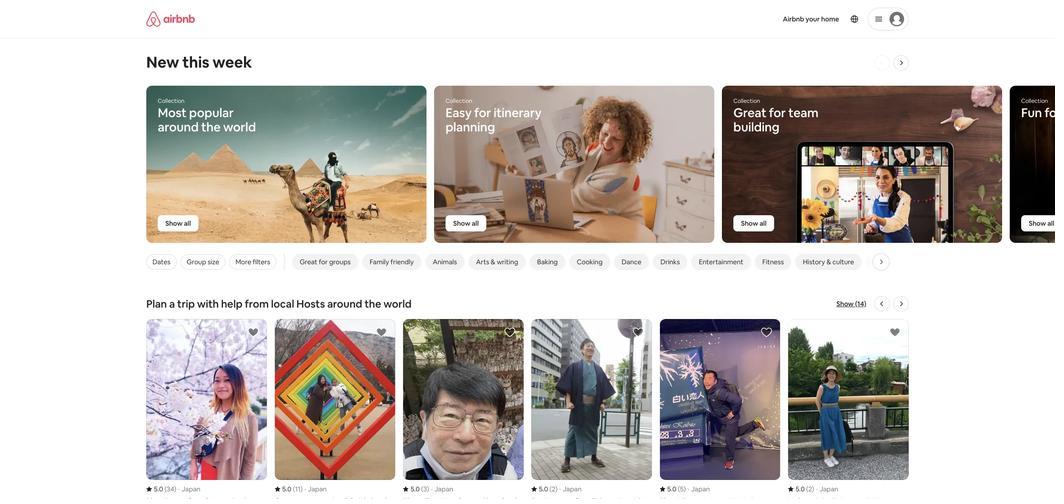 Task type: locate. For each thing, give the bounding box(es) containing it.
5 ( from the left
[[678, 485, 680, 494]]

fo
[[1045, 105, 1055, 121]]

collection
[[158, 97, 185, 105], [446, 97, 472, 105], [734, 97, 760, 105], [1021, 97, 1048, 105]]

from
[[245, 297, 269, 311]]

show (14)
[[837, 300, 866, 308]]

rating 5.0 out of 5; 11 reviews image
[[275, 485, 303, 494]]

1 horizontal spatial &
[[827, 258, 831, 266]]

5.0
[[154, 485, 163, 494], [282, 485, 291, 494], [411, 485, 420, 494], [539, 485, 548, 494], [667, 485, 677, 494], [796, 485, 805, 494]]

airbnb
[[783, 15, 804, 23]]

the down family
[[365, 297, 381, 311]]

1 horizontal spatial 2
[[808, 485, 812, 494]]

) for make original itinerary in kyoto with akari group at the bottom's rating 5.0 out of 5; 2 reviews image
[[812, 485, 814, 494]]

1 2 from the left
[[552, 485, 555, 494]]

4 japan from the left
[[563, 485, 582, 494]]

1 horizontal spatial great
[[734, 105, 767, 121]]

( for the plan the perfect customised japan trip with local expert group
[[165, 485, 167, 494]]

) inside plan a tour not crowed but cool sites in tokyo local group
[[427, 485, 429, 494]]

save this experience image inside make original itinerary in kyoto with akari group
[[889, 327, 901, 338]]

) inside the 'create a customized guide book of tokyo with a local guide' group
[[301, 485, 303, 494]]

· japan inside make original itinerary in kyoto with akari group
[[816, 485, 838, 494]]

for inside collection easy for itinerary planning
[[474, 105, 491, 121]]

& for history
[[827, 258, 831, 266]]

4 ) from the left
[[555, 485, 558, 494]]

6 · japan from the left
[[816, 485, 838, 494]]

plan
[[146, 297, 167, 311]]

collection inside collection easy for itinerary planning
[[446, 97, 472, 105]]

2 inside design a perfect tokyo trip with a tokyo expert group
[[552, 485, 555, 494]]

1 horizontal spatial rating 5.0 out of 5; 2 reviews image
[[788, 485, 814, 494]]

collection inside collection most popular around the world
[[158, 97, 185, 105]]

collection inside collection great for team building
[[734, 97, 760, 105]]

4 · japan from the left
[[560, 485, 582, 494]]

6 ( from the left
[[806, 485, 808, 494]]

6 · from the left
[[816, 485, 818, 494]]

0 horizontal spatial save this experience image
[[248, 327, 259, 338]]

for inside great for groups button
[[319, 258, 328, 266]]

great
[[734, 105, 767, 121], [300, 258, 317, 266]]

2 show all link from the left
[[446, 215, 486, 232]]

0 horizontal spatial around
[[158, 119, 199, 135]]

1 show all from the left
[[165, 219, 191, 228]]

) inside the plan the perfect customised japan trip with local expert group
[[174, 485, 176, 494]]

1 · from the left
[[178, 485, 180, 494]]

0 vertical spatial around
[[158, 119, 199, 135]]

world
[[223, 119, 256, 135], [384, 297, 412, 311]]

2 show all from the left
[[453, 219, 479, 228]]

& for arts
[[491, 258, 495, 266]]

· for the plan the perfect customised japan trip with local expert group
[[178, 485, 180, 494]]

great inside button
[[300, 258, 317, 266]]

for left groups
[[319, 258, 328, 266]]

5 · from the left
[[688, 485, 689, 494]]

3 collection from the left
[[734, 97, 760, 105]]

2 horizontal spatial save this experience image
[[761, 327, 772, 338]]

save this experience image for 5.0 ( 2 )
[[633, 327, 644, 338]]

( for design a perfect tokyo trip with a tokyo expert group
[[550, 485, 552, 494]]

· japan inside plan a dream japan vacation group
[[688, 485, 710, 494]]

5.0 for plan a dream japan vacation group
[[667, 485, 677, 494]]

local
[[271, 297, 294, 311]]

1 & from the left
[[491, 258, 495, 266]]

2 rating 5.0 out of 5; 2 reviews image from the left
[[788, 485, 814, 494]]

show for the
[[165, 219, 183, 228]]

· for the 'create a customized guide book of tokyo with a local guide' group
[[305, 485, 306, 494]]

5.0 inside plan a tour not crowed but cool sites in tokyo local group
[[411, 485, 420, 494]]

japan for rating 5.0 out of 5; 5 reviews image
[[691, 485, 710, 494]]

5 5.0 from the left
[[667, 485, 677, 494]]

· japan inside plan a tour not crowed but cool sites in tokyo local group
[[431, 485, 453, 494]]

1 5.0 from the left
[[154, 485, 163, 494]]

· japan inside design a perfect tokyo trip with a tokyo expert group
[[560, 485, 582, 494]]

world inside collection most popular around the world
[[223, 119, 256, 135]]

plan a tour not crowed but cool sites in tokyo local group
[[403, 319, 524, 499]]

collection up fun
[[1021, 97, 1048, 105]]

with
[[197, 297, 219, 311]]

)
[[174, 485, 176, 494], [301, 485, 303, 494], [427, 485, 429, 494], [555, 485, 558, 494], [684, 485, 686, 494], [812, 485, 814, 494]]

profile element
[[611, 0, 909, 38]]

2 inside make original itinerary in kyoto with akari group
[[808, 485, 812, 494]]

for
[[474, 105, 491, 121], [769, 105, 786, 121], [319, 258, 328, 266]]

6 5.0 from the left
[[796, 485, 805, 494]]

1 horizontal spatial for
[[474, 105, 491, 121]]

1 japan from the left
[[182, 485, 200, 494]]

5.0 inside design a perfect tokyo trip with a tokyo expert group
[[539, 485, 548, 494]]

2 2 from the left
[[808, 485, 812, 494]]

· japan for rating 5.0 out of 5; 5 reviews image
[[688, 485, 710, 494]]

· inside the plan the perfect customised japan trip with local expert group
[[178, 485, 180, 494]]

5.0 ( 2 ) inside design a perfect tokyo trip with a tokyo expert group
[[539, 485, 558, 494]]

japan
[[182, 485, 200, 494], [308, 485, 327, 494], [435, 485, 453, 494], [563, 485, 582, 494], [691, 485, 710, 494], [820, 485, 838, 494]]

5.0 inside make original itinerary in kyoto with akari group
[[796, 485, 805, 494]]

2 & from the left
[[827, 258, 831, 266]]

1 ( from the left
[[165, 485, 167, 494]]

2 5.0 ( 2 ) from the left
[[796, 485, 814, 494]]

family friendly button
[[362, 254, 421, 270]]

1 show all link from the left
[[158, 215, 199, 232]]

5 ) from the left
[[684, 485, 686, 494]]

2
[[552, 485, 555, 494], [808, 485, 812, 494]]

the right most
[[201, 119, 221, 135]]

3 show all from the left
[[741, 219, 767, 228]]

2 save this experience image from the left
[[633, 327, 644, 338]]

baking element
[[537, 258, 558, 266]]

japan inside plan a tour not crowed but cool sites in tokyo local group
[[435, 485, 453, 494]]

save this experience image inside the 'create a customized guide book of tokyo with a local guide' group
[[376, 327, 387, 338]]

2 · from the left
[[305, 485, 306, 494]]

5.0 for the plan the perfect customised japan trip with local expert group
[[154, 485, 163, 494]]

2 5.0 from the left
[[282, 485, 291, 494]]

( for the 'create a customized guide book of tokyo with a local guide' group
[[293, 485, 295, 494]]

for left team
[[769, 105, 786, 121]]

new this week
[[146, 52, 252, 72]]

collection up easy
[[446, 97, 472, 105]]

fitness button
[[755, 254, 792, 270]]

drinks button
[[653, 254, 688, 270]]

( inside design a perfect tokyo trip with a tokyo expert group
[[550, 485, 552, 494]]

3 ) from the left
[[427, 485, 429, 494]]

5.0 for the 'create a customized guide book of tokyo with a local guide' group
[[282, 485, 291, 494]]

· japan
[[178, 485, 200, 494], [305, 485, 327, 494], [431, 485, 453, 494], [560, 485, 582, 494], [688, 485, 710, 494], [816, 485, 838, 494]]

) for the rating 5.0 out of 5; 34 reviews image
[[174, 485, 176, 494]]

& inside button
[[491, 258, 495, 266]]

groups
[[329, 258, 351, 266]]

2 horizontal spatial save this experience image
[[889, 327, 901, 338]]

for inside collection great for team building
[[769, 105, 786, 121]]

· inside plan a tour not crowed but cool sites in tokyo local group
[[431, 485, 433, 494]]

) for rating 5.0 out of 5; 2 reviews image within design a perfect tokyo trip with a tokyo expert group
[[555, 485, 558, 494]]

1 ) from the left
[[174, 485, 176, 494]]

& inside "button"
[[827, 258, 831, 266]]

& left 'culture'
[[827, 258, 831, 266]]

more
[[236, 258, 251, 266]]

baking button
[[530, 254, 565, 270]]

0 horizontal spatial world
[[223, 119, 256, 135]]

) inside design a perfect tokyo trip with a tokyo expert group
[[555, 485, 558, 494]]

0 horizontal spatial great
[[300, 258, 317, 266]]

· japan for make original itinerary in kyoto with akari group at the bottom's rating 5.0 out of 5; 2 reviews image
[[816, 485, 838, 494]]

most
[[158, 105, 187, 121]]

5.0 ( 11 )
[[282, 485, 303, 494]]

3 · from the left
[[431, 485, 433, 494]]

save this experience image inside plan a dream japan vacation group
[[761, 327, 772, 338]]

) for rating 5.0 out of 5; 11 reviews image
[[301, 485, 303, 494]]

· inside design a perfect tokyo trip with a tokyo expert group
[[560, 485, 561, 494]]

save this experience image
[[248, 327, 259, 338], [504, 327, 516, 338], [889, 327, 901, 338]]

history & culture button
[[796, 254, 862, 270]]

1 horizontal spatial save this experience image
[[504, 327, 516, 338]]

1 horizontal spatial world
[[384, 297, 412, 311]]

collection up most
[[158, 97, 185, 105]]

4 collection from the left
[[1021, 97, 1048, 105]]

3
[[423, 485, 427, 494]]

) for rating 5.0 out of 5; 3 reviews "image"
[[427, 485, 429, 494]]

new
[[146, 52, 179, 72]]

2 ) from the left
[[301, 485, 303, 494]]

collection easy for itinerary planning
[[446, 97, 542, 135]]

· inside make original itinerary in kyoto with akari group
[[816, 485, 818, 494]]

) inside plan a dream japan vacation group
[[684, 485, 686, 494]]

0 vertical spatial great
[[734, 105, 767, 121]]

( inside plan a tour not crowed but cool sites in tokyo local group
[[421, 485, 423, 494]]

2 save this experience image from the left
[[504, 327, 516, 338]]

baking
[[537, 258, 558, 266]]

rating 5.0 out of 5; 2 reviews image for make original itinerary in kyoto with akari group at the bottom
[[788, 485, 814, 494]]

drinks
[[661, 258, 680, 266]]

3 all from the left
[[760, 219, 767, 228]]

0 horizontal spatial &
[[491, 258, 495, 266]]

6 ) from the left
[[812, 485, 814, 494]]

drinks element
[[661, 258, 680, 266]]

2 ( from the left
[[293, 485, 295, 494]]

5.0 inside plan a dream japan vacation group
[[667, 485, 677, 494]]

1 rating 5.0 out of 5; 2 reviews image from the left
[[531, 485, 558, 494]]

1 horizontal spatial 5.0 ( 2 )
[[796, 485, 814, 494]]

3 show all link from the left
[[734, 215, 774, 232]]

&
[[491, 258, 495, 266], [827, 258, 831, 266]]

1 collection from the left
[[158, 97, 185, 105]]

size
[[208, 258, 219, 266]]

save this experience image inside design a perfect tokyo trip with a tokyo expert group
[[633, 327, 644, 338]]

( inside make original itinerary in kyoto with akari group
[[806, 485, 808, 494]]

collection inside collection fun fo
[[1021, 97, 1048, 105]]

0 horizontal spatial 5.0 ( 2 )
[[539, 485, 558, 494]]

· for plan a dream japan vacation group
[[688, 485, 689, 494]]

2 · japan from the left
[[305, 485, 327, 494]]

home
[[821, 15, 839, 23]]

· inside plan a dream japan vacation group
[[688, 485, 689, 494]]

· japan inside the plan the perfect customised japan trip with local expert group
[[178, 485, 200, 494]]

3 save this experience image from the left
[[889, 327, 901, 338]]

team
[[788, 105, 819, 121]]

5.0 for plan a tour not crowed but cool sites in tokyo local group
[[411, 485, 420, 494]]

hosts
[[296, 297, 325, 311]]

( inside the plan the perfect customised japan trip with local expert group
[[165, 485, 167, 494]]

(
[[165, 485, 167, 494], [293, 485, 295, 494], [421, 485, 423, 494], [550, 485, 552, 494], [678, 485, 680, 494], [806, 485, 808, 494]]

easy
[[446, 105, 472, 121]]

4 ( from the left
[[550, 485, 552, 494]]

0 vertical spatial world
[[223, 119, 256, 135]]

group
[[187, 258, 206, 266]]

5.0 ( 2 )
[[539, 485, 558, 494], [796, 485, 814, 494]]

0 horizontal spatial the
[[201, 119, 221, 135]]

2 horizontal spatial for
[[769, 105, 786, 121]]

plan a dream japan vacation group
[[660, 319, 781, 499]]

1 vertical spatial great
[[300, 258, 317, 266]]

family
[[370, 258, 389, 266]]

animals button
[[425, 254, 465, 270]]

1 5.0 ( 2 ) from the left
[[539, 485, 558, 494]]

rating 5.0 out of 5; 2 reviews image inside design a perfect tokyo trip with a tokyo expert group
[[531, 485, 558, 494]]

fun
[[1021, 105, 1042, 121]]

0 horizontal spatial for
[[319, 258, 328, 266]]

1 horizontal spatial the
[[365, 297, 381, 311]]

for right easy
[[474, 105, 491, 121]]

more filters
[[236, 258, 270, 266]]

1 horizontal spatial save this experience image
[[633, 327, 644, 338]]

4 5.0 from the left
[[539, 485, 548, 494]]

magic button
[[866, 254, 899, 270]]

· japan for the rating 5.0 out of 5; 34 reviews image
[[178, 485, 200, 494]]

japan for the rating 5.0 out of 5; 34 reviews image
[[182, 485, 200, 494]]

1 all from the left
[[184, 219, 191, 228]]

show all
[[165, 219, 191, 228], [453, 219, 479, 228], [741, 219, 767, 228], [1029, 219, 1055, 228]]

5.0 inside the 'create a customized guide book of tokyo with a local guide' group
[[282, 485, 291, 494]]

& right "arts"
[[491, 258, 495, 266]]

show all link
[[158, 215, 199, 232], [446, 215, 486, 232], [734, 215, 774, 232], [1021, 215, 1055, 232]]

( inside plan a dream japan vacation group
[[678, 485, 680, 494]]

around
[[158, 119, 199, 135], [327, 297, 362, 311]]

5 · japan from the left
[[688, 485, 710, 494]]

plan a trip with help from local hosts around the world
[[146, 297, 412, 311]]

1 · japan from the left
[[178, 485, 200, 494]]

·
[[178, 485, 180, 494], [305, 485, 306, 494], [431, 485, 433, 494], [560, 485, 561, 494], [688, 485, 689, 494], [816, 485, 818, 494]]

3 save this experience image from the left
[[761, 327, 772, 338]]

5.0 ( 34 )
[[154, 485, 176, 494]]

0 vertical spatial the
[[201, 119, 221, 135]]

1 vertical spatial world
[[384, 297, 412, 311]]

this week
[[182, 52, 252, 72]]

japan for rating 5.0 out of 5; 3 reviews "image"
[[435, 485, 453, 494]]

history & culture
[[803, 258, 854, 266]]

4 · from the left
[[560, 485, 561, 494]]

3 ( from the left
[[421, 485, 423, 494]]

save this experience image
[[376, 327, 387, 338], [633, 327, 644, 338], [761, 327, 772, 338]]

6 japan from the left
[[820, 485, 838, 494]]

family friendly element
[[370, 258, 414, 266]]

4 show all from the left
[[1029, 219, 1055, 228]]

collection most popular around the world
[[158, 97, 256, 135]]

5 japan from the left
[[691, 485, 710, 494]]

writing
[[497, 258, 518, 266]]

5.0 inside the plan the perfect customised japan trip with local expert group
[[154, 485, 163, 494]]

save this experience image for 5.0 ( 5 )
[[761, 327, 772, 338]]

11
[[295, 485, 301, 494]]

save this experience image for 5.0 ( 11 )
[[376, 327, 387, 338]]

show
[[165, 219, 183, 228], [453, 219, 470, 228], [741, 219, 758, 228], [1029, 219, 1046, 228], [837, 300, 854, 308]]

2 all from the left
[[472, 219, 479, 228]]

collection up building
[[734, 97, 760, 105]]

show all for the
[[165, 219, 191, 228]]

0 horizontal spatial 2
[[552, 485, 555, 494]]

rating 5.0 out of 5; 2 reviews image
[[531, 485, 558, 494], [788, 485, 814, 494]]

all
[[184, 219, 191, 228], [472, 219, 479, 228], [760, 219, 767, 228], [1048, 219, 1055, 228]]

0 horizontal spatial rating 5.0 out of 5; 2 reviews image
[[531, 485, 558, 494]]

japan inside the 'create a customized guide book of tokyo with a local guide' group
[[308, 485, 327, 494]]

1 save this experience image from the left
[[376, 327, 387, 338]]

show inside show (14) link
[[837, 300, 854, 308]]

5.0 ( 2 ) inside make original itinerary in kyoto with akari group
[[796, 485, 814, 494]]

) inside make original itinerary in kyoto with akari group
[[812, 485, 814, 494]]

rating 5.0 out of 5; 34 reviews image
[[146, 485, 176, 494]]

1 save this experience image from the left
[[248, 327, 259, 338]]

create a customized guide book of tokyo with a local guide group
[[275, 319, 395, 499]]

the
[[201, 119, 221, 135], [365, 297, 381, 311]]

· japan inside the 'create a customized guide book of tokyo with a local guide' group
[[305, 485, 327, 494]]

2 collection from the left
[[446, 97, 472, 105]]

0 horizontal spatial save this experience image
[[376, 327, 387, 338]]

airbnb your home
[[783, 15, 839, 23]]

2 japan from the left
[[308, 485, 327, 494]]

3 japan from the left
[[435, 485, 453, 494]]

( inside the 'create a customized guide book of tokyo with a local guide' group
[[293, 485, 295, 494]]

3 · japan from the left
[[431, 485, 453, 494]]

trip
[[177, 297, 195, 311]]

group size button
[[181, 255, 226, 270]]

great for groups element
[[300, 258, 351, 266]]

· inside the 'create a customized guide book of tokyo with a local guide' group
[[305, 485, 306, 494]]

3 5.0 from the left
[[411, 485, 420, 494]]

1 horizontal spatial around
[[327, 297, 362, 311]]

save this experience image inside plan a tour not crowed but cool sites in tokyo local group
[[504, 327, 516, 338]]



Task type: vqa. For each thing, say whether or not it's contained in the screenshot.
'5' to the right
no



Task type: describe. For each thing, give the bounding box(es) containing it.
japan inside make original itinerary in kyoto with akari group
[[820, 485, 838, 494]]

1 vertical spatial around
[[327, 297, 362, 311]]

make original itinerary in kyoto with akari group
[[788, 319, 909, 499]]

save this experience image for 5.0 ( 3 )
[[504, 327, 516, 338]]

around inside collection most popular around the world
[[158, 119, 199, 135]]

show all link for planning
[[446, 215, 486, 232]]

1 vertical spatial the
[[365, 297, 381, 311]]

( for make original itinerary in kyoto with akari group at the bottom
[[806, 485, 808, 494]]

help
[[221, 297, 243, 311]]

show all for building
[[741, 219, 767, 228]]

family friendly
[[370, 258, 414, 266]]

5
[[680, 485, 684, 494]]

collection for most
[[158, 97, 185, 105]]

magic
[[873, 258, 892, 266]]

5.0 ( 5 )
[[667, 485, 686, 494]]

entertainment element
[[699, 258, 743, 266]]

fitness
[[763, 258, 784, 266]]

· japan for rating 5.0 out of 5; 2 reviews image within design a perfect tokyo trip with a tokyo expert group
[[560, 485, 582, 494]]

2 for design a perfect tokyo trip with a tokyo expert group
[[552, 485, 555, 494]]

collection for great
[[734, 97, 760, 105]]

rating 5.0 out of 5; 2 reviews image for design a perfect tokyo trip with a tokyo expert group
[[531, 485, 558, 494]]

4 show all link from the left
[[1021, 215, 1055, 232]]

great inside collection great for team building
[[734, 105, 767, 121]]

dance
[[622, 258, 642, 266]]

a
[[169, 297, 175, 311]]

rating 5.0 out of 5; 3 reviews image
[[403, 485, 429, 494]]

5.0 for design a perfect tokyo trip with a tokyo expert group
[[539, 485, 548, 494]]

5.0 ( 3 )
[[411, 485, 429, 494]]

collection for easy
[[446, 97, 472, 105]]

entertainment button
[[691, 254, 751, 270]]

for for building
[[769, 105, 786, 121]]

animals element
[[433, 258, 457, 266]]

save this experience image for 5.0 ( 2 )
[[889, 327, 901, 338]]

airbnb your home link
[[777, 9, 845, 29]]

4 all from the left
[[1048, 219, 1055, 228]]

( for plan a tour not crowed but cool sites in tokyo local group
[[421, 485, 423, 494]]

all for the
[[184, 219, 191, 228]]

· japan for rating 5.0 out of 5; 11 reviews image
[[305, 485, 327, 494]]

show for building
[[741, 219, 758, 228]]

arts & writing button
[[469, 254, 526, 270]]

rating 5.0 out of 5; 5 reviews image
[[660, 485, 686, 494]]

new this week group
[[0, 85, 1055, 244]]

arts & writing element
[[476, 258, 518, 266]]

for for planning
[[474, 105, 491, 121]]

) for rating 5.0 out of 5; 5 reviews image
[[684, 485, 686, 494]]

show all link for the
[[158, 215, 199, 232]]

history
[[803, 258, 825, 266]]

cooking element
[[577, 258, 603, 266]]

more filters button
[[229, 255, 276, 270]]

filters
[[253, 258, 270, 266]]

dates
[[153, 258, 171, 266]]

plan the perfect customised japan trip with local expert group
[[146, 319, 267, 499]]

5.0 for make original itinerary in kyoto with akari group at the bottom
[[796, 485, 805, 494]]

· for make original itinerary in kyoto with akari group at the bottom
[[816, 485, 818, 494]]

itinerary
[[494, 105, 542, 121]]

(14)
[[855, 300, 866, 308]]

cooking button
[[569, 254, 610, 270]]

great for groups
[[300, 258, 351, 266]]

· for plan a tour not crowed but cool sites in tokyo local group
[[431, 485, 433, 494]]

building
[[734, 119, 780, 135]]

popular
[[189, 105, 234, 121]]

dance element
[[622, 258, 642, 266]]

show (14) link
[[837, 299, 866, 309]]

all for planning
[[472, 219, 479, 228]]

save this experience image for 5.0 ( 34 )
[[248, 327, 259, 338]]

( for plan a dream japan vacation group
[[678, 485, 680, 494]]

all for building
[[760, 219, 767, 228]]

culture
[[833, 258, 854, 266]]

2 for make original itinerary in kyoto with akari group at the bottom
[[808, 485, 812, 494]]

fitness element
[[763, 258, 784, 266]]

magic element
[[873, 258, 892, 266]]

5.0 ( 2 ) for make original itinerary in kyoto with akari group at the bottom
[[796, 485, 814, 494]]

planning
[[446, 119, 495, 135]]

the inside collection most popular around the world
[[201, 119, 221, 135]]

arts & writing
[[476, 258, 518, 266]]

· for design a perfect tokyo trip with a tokyo expert group
[[560, 485, 561, 494]]

· japan for rating 5.0 out of 5; 3 reviews "image"
[[431, 485, 453, 494]]

show all for planning
[[453, 219, 479, 228]]

arts
[[476, 258, 489, 266]]

design a perfect tokyo trip with a tokyo expert group
[[531, 319, 652, 499]]

collection fun fo
[[1021, 97, 1055, 121]]

dance button
[[614, 254, 649, 270]]

5.0 ( 2 ) for design a perfect tokyo trip with a tokyo expert group
[[539, 485, 558, 494]]

show all link for building
[[734, 215, 774, 232]]

friendly
[[391, 258, 414, 266]]

japan for rating 5.0 out of 5; 11 reviews image
[[308, 485, 327, 494]]

history & culture element
[[803, 258, 854, 266]]

entertainment
[[699, 258, 743, 266]]

collection for fun
[[1021, 97, 1048, 105]]

your
[[806, 15, 820, 23]]

animals
[[433, 258, 457, 266]]

japan inside design a perfect tokyo trip with a tokyo expert group
[[563, 485, 582, 494]]

34
[[167, 485, 174, 494]]

dates button
[[146, 255, 177, 270]]

show for planning
[[453, 219, 470, 228]]

group size
[[187, 258, 219, 266]]

collection great for team building
[[734, 97, 819, 135]]

great for groups button
[[292, 254, 358, 270]]

cooking
[[577, 258, 603, 266]]



